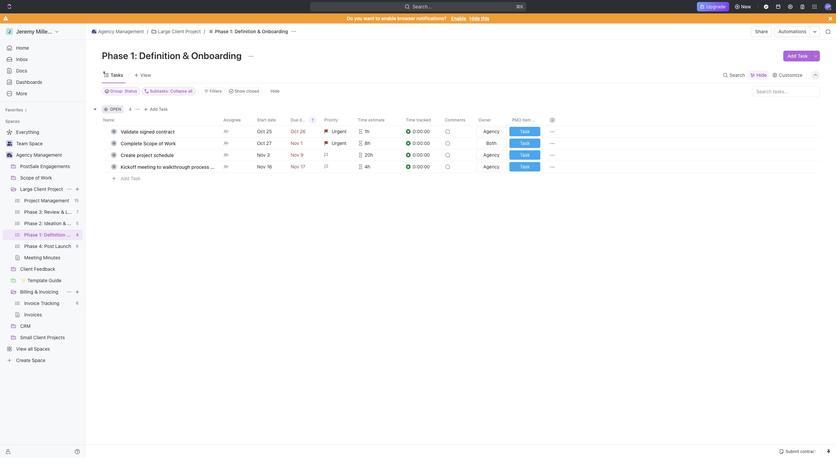 Task type: describe. For each thing, give the bounding box(es) containing it.
1 vertical spatial onboarding
[[191, 50, 242, 61]]

4:
[[39, 244, 43, 249]]

start date button
[[253, 115, 287, 126]]

1 vertical spatial add task
[[150, 107, 168, 112]]

work inside tree
[[41, 175, 52, 181]]

billing
[[20, 289, 33, 295]]

review
[[44, 209, 60, 215]]

enable
[[451, 15, 466, 21]]

create for create space
[[16, 358, 31, 364]]

0:00:00 for 8h
[[413, 140, 430, 146]]

agency for kickoff meeting to walkthrough process with client
[[483, 164, 500, 170]]

1 horizontal spatial all
[[188, 89, 193, 94]]

process
[[191, 164, 209, 170]]

this
[[481, 15, 489, 21]]

client
[[221, 164, 233, 170]]

docs
[[16, 68, 27, 74]]

kickoff meeting to walkthrough process with client link
[[119, 162, 233, 172]]

docs link
[[3, 66, 83, 76]]

agency for create project schedule
[[483, 152, 500, 158]]

task button for 4h
[[508, 161, 542, 173]]

new button
[[732, 1, 755, 12]]

filters
[[210, 89, 222, 94]]

phase 3: review & launch link
[[24, 207, 81, 218]]

filters button
[[201, 87, 225, 95]]

8h
[[365, 140, 370, 146]]

subtasks: collapse all
[[150, 89, 193, 94]]

jeremy miller's workspace
[[16, 29, 83, 35]]

1 horizontal spatial large
[[158, 29, 170, 34]]

invoices link
[[24, 310, 81, 321]]

0 vertical spatial phase 1: definition & onboarding
[[215, 29, 288, 34]]

1 horizontal spatial 4
[[129, 107, 131, 112]]

launch inside phase 4: post launch link
[[55, 244, 71, 249]]

group: status
[[110, 89, 137, 94]]

1 horizontal spatial agency management link
[[90, 28, 146, 36]]

hide inside hide button
[[271, 89, 280, 94]]

urgent for 1h
[[332, 129, 347, 134]]

pmo item type
[[512, 118, 541, 123]]

7
[[76, 210, 79, 215]]

1 horizontal spatial definition
[[139, 50, 180, 61]]

2 vertical spatial add task button
[[118, 175, 143, 183]]

team space link
[[16, 138, 81, 149]]

meeting
[[138, 164, 156, 170]]

0:00:00 button for 8h
[[406, 137, 441, 150]]

browser
[[397, 15, 415, 21]]

add for bottommost add task button
[[121, 176, 129, 181]]

0 vertical spatial agency management
[[98, 29, 144, 34]]

1 horizontal spatial of
[[159, 141, 163, 146]]

6 for invoice tracking
[[76, 301, 79, 306]]

0 horizontal spatial large client project link
[[20, 184, 64, 195]]

1 vertical spatial 1:
[[130, 50, 137, 61]]

you
[[354, 15, 362, 21]]

0 vertical spatial scope
[[143, 141, 157, 146]]

0 horizontal spatial spaces
[[5, 119, 20, 124]]

✨ template guide link
[[20, 276, 81, 286]]

signed
[[140, 129, 155, 135]]

jeremy miller's workspace, , element
[[6, 28, 13, 35]]

time tracked button
[[402, 115, 441, 126]]

home link
[[3, 43, 83, 53]]

subtasks:
[[150, 89, 169, 94]]

production
[[67, 221, 91, 226]]

contract
[[156, 129, 175, 135]]

jm
[[826, 4, 830, 8]]

customize
[[779, 72, 802, 78]]

upgrade
[[706, 4, 726, 9]]

1 vertical spatial agency management link
[[16, 150, 81, 161]]

favorites button
[[3, 106, 30, 114]]

time tracked
[[406, 118, 431, 123]]

both button
[[475, 137, 508, 150]]

everything link
[[3, 127, 81, 138]]

engagements
[[40, 164, 70, 169]]

1 horizontal spatial add
[[150, 107, 158, 112]]

invoice tracking
[[24, 301, 59, 306]]

upgrade link
[[697, 2, 729, 11]]

2 horizontal spatial project
[[185, 29, 201, 34]]

task button for 1h
[[508, 126, 542, 138]]

team
[[16, 141, 28, 147]]

business time image inside tree
[[7, 153, 12, 157]]

phase 4: post launch link
[[24, 241, 73, 252]]

Search tasks... text field
[[752, 86, 820, 96]]

owner button
[[474, 115, 508, 126]]

pmo item type button
[[508, 115, 542, 126]]

validate
[[121, 129, 139, 135]]

share button
[[751, 26, 772, 37]]

postsale engagements link
[[20, 161, 81, 172]]

miller's
[[36, 29, 54, 35]]

agency for validate signed contract
[[483, 129, 500, 134]]

4h button
[[354, 161, 402, 173]]

group:
[[110, 89, 123, 94]]

agency button for 1h
[[475, 126, 508, 138]]

complete
[[121, 141, 142, 146]]

postsale
[[20, 164, 39, 169]]

0 vertical spatial hide
[[470, 15, 480, 21]]

all inside view all spaces link
[[28, 346, 33, 352]]

show closed
[[235, 89, 259, 94]]

tracked
[[416, 118, 431, 123]]

invoicing
[[39, 289, 58, 295]]

0 vertical spatial onboarding
[[262, 29, 288, 34]]

8h button
[[354, 137, 402, 150]]

agency button for 20h
[[475, 149, 508, 161]]

1 horizontal spatial large client project link
[[150, 28, 203, 36]]

definition inside tree
[[44, 232, 65, 238]]

0 vertical spatial phase 1: definition & onboarding link
[[207, 28, 290, 36]]

billing & invoicing link
[[20, 287, 64, 298]]

task button for 20h
[[508, 149, 542, 161]]

phase 3: review & launch
[[24, 209, 81, 215]]

✨ template guide
[[20, 278, 61, 284]]

share
[[755, 29, 768, 34]]

0:00:00 for 1h
[[413, 129, 430, 134]]

⌘k
[[516, 4, 523, 9]]

small
[[20, 335, 32, 341]]

do
[[347, 15, 353, 21]]

create for create project schedule
[[121, 152, 135, 158]]

client inside the small client projects link
[[33, 335, 46, 341]]

onboarding inside tree
[[71, 232, 97, 238]]

guide
[[49, 278, 61, 284]]

scope of work link
[[20, 173, 81, 183]]

view for view
[[140, 72, 151, 78]]

complete scope of work
[[121, 141, 176, 146]]

1 horizontal spatial project
[[48, 186, 63, 192]]

4 inside tree
[[76, 233, 79, 238]]

show
[[235, 89, 245, 94]]

tracking
[[41, 301, 59, 306]]

show closed button
[[226, 87, 262, 95]]

20h
[[365, 152, 373, 158]]

0:00:00 button for 1h
[[406, 126, 441, 138]]

priority
[[324, 118, 338, 123]]

phase 1: definition & onboarding inside tree
[[24, 232, 97, 238]]

dashboards link
[[3, 77, 83, 88]]

launch inside phase 3: review & launch "link"
[[65, 209, 81, 215]]

0:00:00 button for 4h
[[406, 161, 441, 173]]

1 vertical spatial phase 1: definition & onboarding link
[[24, 230, 97, 241]]

j
[[8, 29, 11, 34]]

0 vertical spatial management
[[116, 29, 144, 34]]

phase for 5
[[24, 221, 37, 226]]

name button
[[102, 115, 219, 126]]

management for the bottommost agency management link
[[34, 152, 62, 158]]

invoice
[[24, 301, 39, 306]]

space for create space
[[32, 358, 45, 364]]

sidebar navigation
[[0, 24, 97, 459]]

view button
[[132, 70, 153, 80]]

agency management inside tree
[[16, 152, 62, 158]]

client feedback
[[20, 266, 55, 272]]

1 horizontal spatial to
[[375, 15, 380, 21]]

comments button
[[441, 115, 474, 126]]

1 vertical spatial add task button
[[142, 106, 170, 114]]

add for top add task button
[[787, 53, 796, 59]]



Task type: locate. For each thing, give the bounding box(es) containing it.
1 horizontal spatial agency management
[[98, 29, 144, 34]]

2 / from the left
[[204, 29, 205, 34]]

1 agency button from the top
[[475, 126, 508, 138]]

agency button down both dropdown button
[[475, 161, 508, 173]]

crm
[[20, 324, 31, 329]]

4 right open
[[129, 107, 131, 112]]

tree inside sidebar 'navigation'
[[3, 127, 97, 366]]

0:00:00
[[413, 129, 430, 134], [413, 140, 430, 146], [413, 152, 430, 158], [413, 164, 430, 170]]

add task button down kickoff
[[118, 175, 143, 183]]

project
[[185, 29, 201, 34], [48, 186, 63, 192], [24, 198, 40, 204]]

date for due date
[[299, 118, 308, 123]]

1 horizontal spatial work
[[164, 141, 176, 146]]

spaces down favorites at the top left
[[5, 119, 20, 124]]

view all spaces link
[[3, 344, 81, 355]]

projects
[[47, 335, 65, 341]]

1 vertical spatial scope
[[20, 175, 34, 181]]

type
[[532, 118, 541, 123]]

phase 2: ideation & production link
[[24, 218, 91, 229]]

urgent for 8h
[[332, 140, 347, 146]]

workspace
[[55, 29, 83, 35]]

1 vertical spatial of
[[35, 175, 40, 181]]

0 horizontal spatial of
[[35, 175, 40, 181]]

2 vertical spatial onboarding
[[71, 232, 97, 238]]

with
[[210, 164, 220, 170]]

0 horizontal spatial add task
[[121, 176, 140, 181]]

enable
[[381, 15, 396, 21]]

1 time from the left
[[358, 118, 367, 123]]

create
[[121, 152, 135, 158], [16, 358, 31, 364]]

phase 1: definition & onboarding
[[215, 29, 288, 34], [102, 50, 244, 61], [24, 232, 97, 238]]

scope inside sidebar 'navigation'
[[20, 175, 34, 181]]

urgent button down the priority
[[320, 126, 354, 138]]

2 0:00:00 button from the top
[[406, 137, 441, 150]]

2 agency button from the top
[[475, 149, 508, 161]]

to right want on the top of the page
[[375, 15, 380, 21]]

0 vertical spatial business time image
[[92, 30, 96, 33]]

3 0:00:00 button from the top
[[406, 149, 441, 161]]

1 vertical spatial agency management
[[16, 152, 62, 158]]

0 horizontal spatial 4
[[76, 233, 79, 238]]

hide left this
[[470, 15, 480, 21]]

add
[[787, 53, 796, 59], [150, 107, 158, 112], [121, 176, 129, 181]]

status
[[125, 89, 137, 94]]

1 urgent button from the top
[[320, 126, 354, 138]]

time for time estimate
[[358, 118, 367, 123]]

name
[[103, 118, 114, 123]]

business time image down user group image
[[7, 153, 12, 157]]

date
[[267, 118, 276, 123], [299, 118, 308, 123]]

phase 2: ideation & production
[[24, 221, 91, 226]]

2 horizontal spatial onboarding
[[262, 29, 288, 34]]

business time image inside agency management link
[[92, 30, 96, 33]]

search
[[730, 72, 745, 78]]

space inside 'link'
[[29, 141, 43, 147]]

3 0:00:00 from the top
[[413, 152, 430, 158]]

task button for 8h
[[508, 137, 542, 150]]

time for time tracked
[[406, 118, 415, 123]]

add task for top add task button
[[787, 53, 808, 59]]

0 horizontal spatial create
[[16, 358, 31, 364]]

4 0:00:00 button from the top
[[406, 161, 441, 173]]

meeting
[[24, 255, 42, 261]]

time up '1h'
[[358, 118, 367, 123]]

1 0:00:00 from the top
[[413, 129, 430, 134]]

of down postsale
[[35, 175, 40, 181]]

0 horizontal spatial hide
[[271, 89, 280, 94]]

0 horizontal spatial scope
[[20, 175, 34, 181]]

view all spaces
[[16, 346, 50, 352]]

2 vertical spatial project
[[24, 198, 40, 204]]

0 vertical spatial project
[[185, 29, 201, 34]]

0 horizontal spatial agency management link
[[16, 150, 81, 161]]

0 horizontal spatial to
[[157, 164, 161, 170]]

view up subtasks:
[[140, 72, 151, 78]]

1 vertical spatial definition
[[139, 50, 180, 61]]

closed
[[246, 89, 259, 94]]

create up kickoff
[[121, 152, 135, 158]]

dashboards
[[16, 79, 42, 85]]

1 vertical spatial to
[[157, 164, 161, 170]]

0 vertical spatial agency management link
[[90, 28, 146, 36]]

1 horizontal spatial spaces
[[34, 346, 50, 352]]

user group image
[[7, 142, 12, 146]]

all
[[188, 89, 193, 94], [28, 346, 33, 352]]

1 vertical spatial urgent
[[332, 140, 347, 146]]

meeting minutes
[[24, 255, 60, 261]]

automations button
[[775, 27, 810, 37]]

small client projects
[[20, 335, 65, 341]]

hide inside hide dropdown button
[[756, 72, 767, 78]]

agency button for 4h
[[475, 161, 508, 173]]

jm button
[[823, 1, 833, 12]]

new
[[741, 4, 751, 9]]

time left tracked
[[406, 118, 415, 123]]

add task up name dropdown button at the top of page
[[150, 107, 168, 112]]

more button
[[3, 88, 83, 99]]

assignee button
[[219, 115, 253, 126]]

do you want to enable browser notifications? enable hide this
[[347, 15, 489, 21]]

start
[[257, 118, 266, 123]]

view inside button
[[140, 72, 151, 78]]

1h
[[365, 129, 369, 134]]

1 horizontal spatial time
[[406, 118, 415, 123]]

1 horizontal spatial create
[[121, 152, 135, 158]]

view inside tree
[[16, 346, 27, 352]]

date inside 'dropdown button'
[[267, 118, 276, 123]]

minutes
[[43, 255, 60, 261]]

create down 'view all spaces'
[[16, 358, 31, 364]]

view for view all spaces
[[16, 346, 27, 352]]

jeremy
[[16, 29, 35, 35]]

1 6 from the top
[[76, 244, 79, 249]]

1 vertical spatial large client project link
[[20, 184, 64, 195]]

0 vertical spatial launch
[[65, 209, 81, 215]]

1 vertical spatial add
[[150, 107, 158, 112]]

to right meeting
[[157, 164, 161, 170]]

add task down kickoff
[[121, 176, 140, 181]]

2 vertical spatial hide
[[271, 89, 280, 94]]

2 urgent button from the top
[[320, 137, 354, 150]]

0:00:00 button for 20h
[[406, 149, 441, 161]]

tree
[[3, 127, 97, 366]]

phase for 6
[[24, 244, 37, 249]]

search...
[[412, 4, 432, 9]]

add task up "customize"
[[787, 53, 808, 59]]

1 vertical spatial view
[[16, 346, 27, 352]]

0 vertical spatial add task
[[787, 53, 808, 59]]

2 date from the left
[[299, 118, 308, 123]]

2 horizontal spatial add
[[787, 53, 796, 59]]

date for start date
[[267, 118, 276, 123]]

phase for 7
[[24, 209, 37, 215]]

agency management link
[[90, 28, 146, 36], [16, 150, 81, 161]]

tree containing everything
[[3, 127, 97, 366]]

6
[[76, 244, 79, 249], [76, 301, 79, 306]]

spaces
[[5, 119, 20, 124], [34, 346, 50, 352]]

0 horizontal spatial all
[[28, 346, 33, 352]]

estimate
[[368, 118, 385, 123]]

validate signed contract link
[[119, 127, 218, 137]]

0 horizontal spatial business time image
[[7, 153, 12, 157]]

hide right closed
[[271, 89, 280, 94]]

project management
[[24, 198, 69, 204]]

2 urgent from the top
[[332, 140, 347, 146]]

add up "customize"
[[787, 53, 796, 59]]

1 horizontal spatial date
[[299, 118, 308, 123]]

4 task button from the top
[[508, 161, 542, 173]]

spaces down small client projects
[[34, 346, 50, 352]]

0 vertical spatial 6
[[76, 244, 79, 249]]

3 task button from the top
[[508, 149, 542, 161]]

1 horizontal spatial 1:
[[130, 50, 137, 61]]

5
[[76, 221, 79, 226]]

urgent button for 1h
[[320, 126, 354, 138]]

3:
[[39, 209, 43, 215]]

work up the create project schedule link
[[164, 141, 176, 146]]

0 vertical spatial spaces
[[5, 119, 20, 124]]

0 horizontal spatial date
[[267, 118, 276, 123]]

urgent button down priority dropdown button
[[320, 137, 354, 150]]

0 horizontal spatial view
[[16, 346, 27, 352]]

1 horizontal spatial /
[[204, 29, 205, 34]]

project
[[137, 152, 152, 158]]

0 horizontal spatial onboarding
[[71, 232, 97, 238]]

1 horizontal spatial hide
[[470, 15, 480, 21]]

1 horizontal spatial phase 1: definition & onboarding link
[[207, 28, 290, 36]]

1 date from the left
[[267, 118, 276, 123]]

all up create space
[[28, 346, 33, 352]]

pmo
[[512, 118, 521, 123]]

2 vertical spatial definition
[[44, 232, 65, 238]]

1 task button from the top
[[508, 126, 542, 138]]

0 vertical spatial 4
[[129, 107, 131, 112]]

1 vertical spatial phase 1: definition & onboarding
[[102, 50, 244, 61]]

definition
[[235, 29, 256, 34], [139, 50, 180, 61], [44, 232, 65, 238]]

1 vertical spatial large
[[20, 186, 32, 192]]

1 horizontal spatial add task
[[150, 107, 168, 112]]

1 horizontal spatial business time image
[[92, 30, 96, 33]]

0 horizontal spatial project
[[24, 198, 40, 204]]

2 horizontal spatial 1:
[[230, 29, 233, 34]]

2 time from the left
[[406, 118, 415, 123]]

1 vertical spatial space
[[32, 358, 45, 364]]

0 vertical spatial large
[[158, 29, 170, 34]]

scope down validate signed contract
[[143, 141, 157, 146]]

0 vertical spatial add task button
[[783, 51, 812, 61]]

0 vertical spatial view
[[140, 72, 151, 78]]

1 vertical spatial project
[[48, 186, 63, 192]]

business time image right workspace
[[92, 30, 96, 33]]

0 horizontal spatial definition
[[44, 232, 65, 238]]

0 horizontal spatial time
[[358, 118, 367, 123]]

launch down 15
[[65, 209, 81, 215]]

0 vertical spatial of
[[159, 141, 163, 146]]

add task button up name dropdown button at the top of page
[[142, 106, 170, 114]]

large client project inside tree
[[20, 186, 63, 192]]

6 up invoices link
[[76, 301, 79, 306]]

2 horizontal spatial add task
[[787, 53, 808, 59]]

1 vertical spatial 6
[[76, 301, 79, 306]]

1 urgent from the top
[[332, 129, 347, 134]]

0 vertical spatial definition
[[235, 29, 256, 34]]

want
[[363, 15, 374, 21]]

date right start
[[267, 118, 276, 123]]

management for project management link
[[41, 198, 69, 204]]

due date
[[291, 118, 308, 123]]

2 0:00:00 from the top
[[413, 140, 430, 146]]

all right the collapse
[[188, 89, 193, 94]]

0 vertical spatial space
[[29, 141, 43, 147]]

2 vertical spatial add task
[[121, 176, 140, 181]]

2 6 from the top
[[76, 301, 79, 306]]

6 down 5
[[76, 244, 79, 249]]

urgent
[[332, 129, 347, 134], [332, 140, 347, 146]]

onboarding
[[262, 29, 288, 34], [191, 50, 242, 61], [71, 232, 97, 238]]

1:
[[230, 29, 233, 34], [130, 50, 137, 61], [39, 232, 43, 238]]

assignee
[[223, 118, 241, 123]]

0 vertical spatial large client project
[[158, 29, 201, 34]]

scope
[[143, 141, 157, 146], [20, 175, 34, 181]]

everything
[[16, 129, 39, 135]]

1 vertical spatial launch
[[55, 244, 71, 249]]

client
[[172, 29, 184, 34], [34, 186, 46, 192], [20, 266, 33, 272], [33, 335, 46, 341]]

0 vertical spatial work
[[164, 141, 176, 146]]

0 vertical spatial all
[[188, 89, 193, 94]]

2 vertical spatial 1:
[[39, 232, 43, 238]]

phase inside "link"
[[24, 209, 37, 215]]

walkthrough
[[163, 164, 190, 170]]

urgent button for 8h
[[320, 137, 354, 150]]

hide button
[[268, 87, 282, 95]]

both
[[486, 140, 497, 146]]

create inside tree
[[16, 358, 31, 364]]

project management link
[[24, 196, 72, 206]]

add down kickoff
[[121, 176, 129, 181]]

add task for bottommost add task button
[[121, 176, 140, 181]]

due date button
[[287, 115, 320, 126]]

1 horizontal spatial onboarding
[[191, 50, 242, 61]]

1 0:00:00 button from the top
[[406, 126, 441, 138]]

3 agency button from the top
[[475, 161, 508, 173]]

view
[[140, 72, 151, 78], [16, 346, 27, 352]]

of inside tree
[[35, 175, 40, 181]]

space for team space
[[29, 141, 43, 147]]

2 vertical spatial phase 1: definition & onboarding
[[24, 232, 97, 238]]

0 horizontal spatial agency management
[[16, 152, 62, 158]]

1 vertical spatial hide
[[756, 72, 767, 78]]

1 vertical spatial 4
[[76, 233, 79, 238]]

agency inside tree
[[16, 152, 32, 158]]

work down postsale engagements
[[41, 175, 52, 181]]

of up schedule
[[159, 141, 163, 146]]

0 horizontal spatial /
[[147, 29, 148, 34]]

space down everything link
[[29, 141, 43, 147]]

2 horizontal spatial definition
[[235, 29, 256, 34]]

invoices
[[24, 312, 42, 318]]

business time image
[[92, 30, 96, 33], [7, 153, 12, 157]]

launch right the post
[[55, 244, 71, 249]]

agency button down the both
[[475, 149, 508, 161]]

1 vertical spatial all
[[28, 346, 33, 352]]

small client projects link
[[20, 333, 81, 343]]

0 vertical spatial urgent
[[332, 129, 347, 134]]

large inside sidebar 'navigation'
[[20, 186, 32, 192]]

template
[[27, 278, 47, 284]]

automations
[[778, 29, 806, 34]]

hide button
[[748, 70, 769, 80]]

2 task button from the top
[[508, 137, 542, 150]]

time estimate
[[358, 118, 385, 123]]

add up name dropdown button at the top of page
[[150, 107, 158, 112]]

0:00:00 for 4h
[[413, 164, 430, 170]]

0:00:00 for 20h
[[413, 152, 430, 158]]

0 horizontal spatial add
[[121, 176, 129, 181]]

1 vertical spatial large client project
[[20, 186, 63, 192]]

date right due
[[299, 118, 308, 123]]

phase for 4
[[24, 232, 38, 238]]

space down view all spaces link
[[32, 358, 45, 364]]

validate signed contract
[[121, 129, 175, 135]]

✨
[[20, 278, 26, 284]]

create space
[[16, 358, 45, 364]]

0 horizontal spatial large
[[20, 186, 32, 192]]

0 vertical spatial 1:
[[230, 29, 233, 34]]

&
[[257, 29, 261, 34], [182, 50, 189, 61], [61, 209, 64, 215], [63, 221, 66, 226], [67, 232, 70, 238], [34, 289, 38, 295]]

hide right search
[[756, 72, 767, 78]]

create space link
[[3, 356, 81, 366]]

date inside dropdown button
[[299, 118, 308, 123]]

agency button up the both
[[475, 126, 508, 138]]

4 0:00:00 from the top
[[413, 164, 430, 170]]

start date
[[257, 118, 276, 123]]

work
[[164, 141, 176, 146], [41, 175, 52, 181]]

4 down 5
[[76, 233, 79, 238]]

inbox link
[[3, 54, 83, 65]]

1: inside sidebar 'navigation'
[[39, 232, 43, 238]]

1 / from the left
[[147, 29, 148, 34]]

view down the small
[[16, 346, 27, 352]]

spaces inside tree
[[34, 346, 50, 352]]

search button
[[721, 70, 747, 80]]

scope down postsale
[[20, 175, 34, 181]]

add task button up "customize"
[[783, 51, 812, 61]]

0 vertical spatial to
[[375, 15, 380, 21]]

6 for phase 4: post launch
[[76, 244, 79, 249]]



Task type: vqa. For each thing, say whether or not it's contained in the screenshot.


